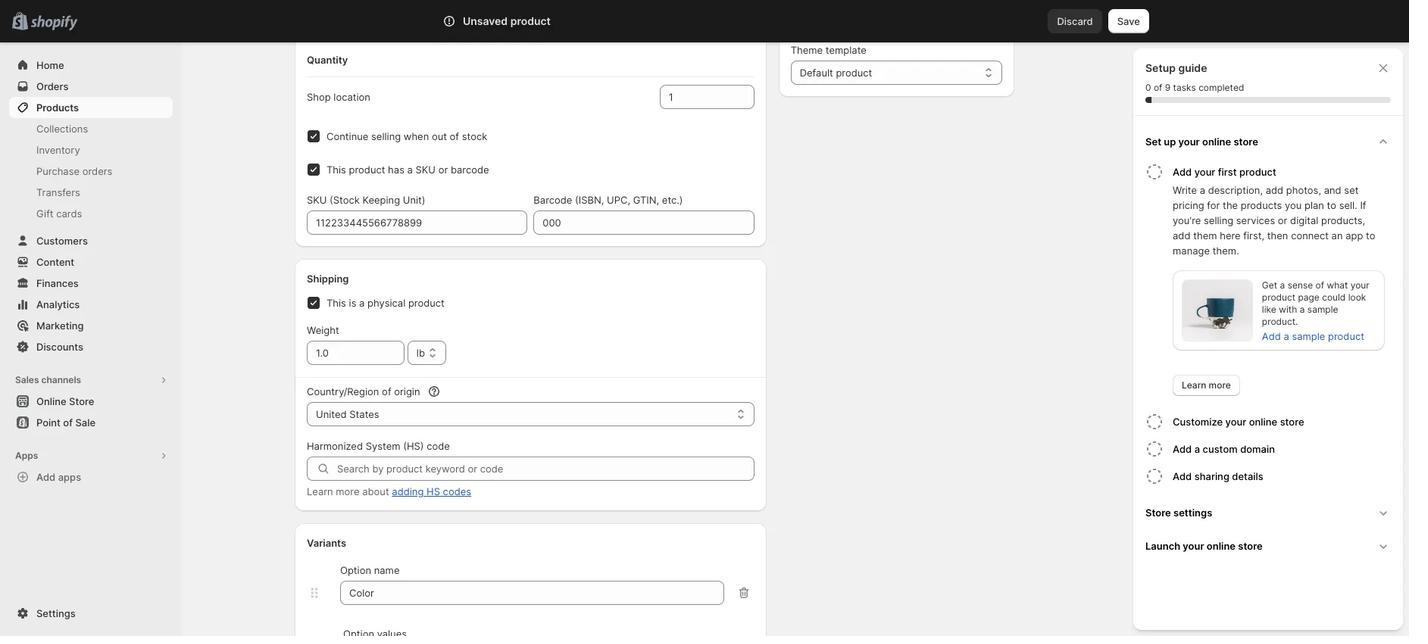 Task type: describe. For each thing, give the bounding box(es) containing it.
add for details
[[1173, 471, 1192, 483]]

purchase orders
[[36, 165, 112, 177]]

code
[[427, 440, 450, 452]]

gift cards link
[[9, 203, 173, 224]]

orders
[[36, 80, 69, 92]]

save button
[[1109, 9, 1150, 33]]

store for customize your online store
[[1281, 416, 1305, 428]]

more for learn more about adding hs codes
[[336, 486, 360, 498]]

mark add sharing details as done image
[[1146, 468, 1164, 486]]

1 horizontal spatial add
[[1266, 184, 1284, 196]]

analytics
[[36, 299, 80, 311]]

add inside 'get a sense of what your product page could look like with a sample product. add a sample product'
[[1263, 330, 1281, 343]]

0 horizontal spatial store
[[69, 396, 94, 408]]

name
[[374, 565, 400, 577]]

keeping
[[363, 194, 400, 206]]

product down get
[[1263, 292, 1296, 303]]

codes
[[443, 486, 471, 498]]

a inside 'button'
[[1195, 443, 1201, 455]]

completed
[[1199, 82, 1245, 93]]

this product has a sku or barcode
[[327, 164, 489, 176]]

like
[[1263, 304, 1277, 315]]

apps button
[[9, 446, 173, 467]]

shopify image
[[30, 16, 77, 31]]

a right "is"
[[359, 297, 365, 309]]

learn more about adding hs codes
[[307, 486, 471, 498]]

point of sale link
[[9, 412, 173, 434]]

point
[[36, 417, 61, 429]]

product.
[[1263, 316, 1299, 327]]

gift cards
[[36, 208, 82, 220]]

products link
[[9, 97, 173, 118]]

option name
[[340, 565, 400, 577]]

selling inside write a description, add photos, and set pricing for the products you plan to sell. if you're selling services or digital products, add them here first, then connect an app to manage them.
[[1204, 214, 1234, 227]]

purchase orders link
[[9, 161, 173, 182]]

0 horizontal spatial or
[[439, 164, 448, 176]]

online store button
[[0, 391, 182, 412]]

mark customize your online store as done image
[[1146, 413, 1164, 431]]

marketing link
[[9, 315, 173, 337]]

set up your online store
[[1146, 136, 1259, 148]]

discard
[[1058, 15, 1093, 27]]

united
[[316, 409, 347, 421]]

option
[[340, 565, 371, 577]]

transfers
[[36, 186, 80, 199]]

0 of 9 tasks completed
[[1146, 82, 1245, 93]]

add your first product element
[[1143, 183, 1398, 396]]

point of sale
[[36, 417, 96, 429]]

domain
[[1241, 443, 1276, 455]]

set
[[1345, 184, 1359, 196]]

set up your online store button
[[1140, 125, 1398, 158]]

continue selling when out of stock
[[327, 130, 488, 142]]

launch your online store
[[1146, 540, 1263, 553]]

online for launch your online store
[[1207, 540, 1236, 553]]

sharing
[[1195, 471, 1230, 483]]

search button
[[485, 9, 925, 33]]

your for customize your online store
[[1226, 416, 1247, 428]]

system
[[366, 440, 401, 452]]

0 vertical spatial selling
[[371, 130, 401, 142]]

of right out
[[450, 130, 459, 142]]

add your first product
[[1173, 166, 1277, 178]]

this for this product has a sku or barcode
[[327, 164, 346, 176]]

store inside button
[[1234, 136, 1259, 148]]

add sharing details
[[1173, 471, 1264, 483]]

save
[[1118, 15, 1141, 27]]

(hs)
[[403, 440, 424, 452]]

SKU (Stock Keeping Unit) text field
[[307, 211, 528, 235]]

of inside 'get a sense of what your product page could look like with a sample product. add a sample product'
[[1316, 280, 1325, 291]]

collections
[[36, 123, 88, 135]]

is
[[349, 297, 357, 309]]

products
[[1241, 199, 1283, 211]]

manage
[[1173, 245, 1210, 257]]

learn for learn more about adding hs codes
[[307, 486, 333, 498]]

has
[[388, 164, 405, 176]]

(stock
[[330, 194, 360, 206]]

stock
[[462, 130, 488, 142]]

online store
[[36, 396, 94, 408]]

digital
[[1291, 214, 1319, 227]]

etc.)
[[662, 194, 683, 206]]

online store link
[[9, 391, 173, 412]]

add your first product button
[[1173, 158, 1398, 183]]

store settings
[[1146, 507, 1213, 519]]

country/region
[[307, 386, 379, 398]]

a inside write a description, add photos, and set pricing for the products you plan to sell. if you're selling services or digital products, add them here first, then connect an app to manage them.
[[1200, 184, 1206, 196]]

product down look
[[1329, 330, 1365, 343]]

Harmonized System (HS) code text field
[[337, 457, 755, 481]]

theme template
[[791, 44, 867, 56]]

of for origin
[[382, 386, 392, 398]]

launch
[[1146, 540, 1181, 553]]

physical
[[368, 297, 406, 309]]

states
[[350, 409, 379, 421]]

products,
[[1322, 214, 1366, 227]]

add apps button
[[9, 467, 173, 488]]

photos,
[[1287, 184, 1322, 196]]

a down product. on the right
[[1284, 330, 1290, 343]]

learn more
[[1182, 380, 1231, 391]]

purchase
[[36, 165, 80, 177]]

customers
[[36, 235, 88, 247]]

of for 9
[[1154, 82, 1163, 93]]

connect
[[1292, 230, 1329, 242]]

shop
[[307, 91, 331, 103]]

a right get
[[1280, 280, 1286, 291]]

product right 'physical'
[[408, 297, 445, 309]]

online inside button
[[1203, 136, 1232, 148]]

more for learn more
[[1209, 380, 1231, 391]]

settings link
[[9, 603, 173, 625]]

mark add a custom domain as done image
[[1146, 440, 1164, 459]]

shop location
[[307, 91, 371, 103]]

setup
[[1146, 61, 1176, 74]]

1 horizontal spatial sku
[[416, 164, 436, 176]]

sales channels button
[[9, 370, 173, 391]]

marketing
[[36, 320, 84, 332]]

sales channels
[[15, 374, 81, 386]]

store for launch your online store
[[1239, 540, 1263, 553]]

add inside add apps button
[[36, 471, 56, 484]]



Task type: vqa. For each thing, say whether or not it's contained in the screenshot.
2nd the request. from the left
no



Task type: locate. For each thing, give the bounding box(es) containing it.
this left "is"
[[327, 297, 346, 309]]

1 vertical spatial store
[[1146, 507, 1172, 519]]

country/region of origin
[[307, 386, 420, 398]]

write
[[1173, 184, 1198, 196]]

home link
[[9, 55, 173, 76]]

discounts link
[[9, 337, 173, 358]]

2 vertical spatial online
[[1207, 540, 1236, 553]]

gtin,
[[633, 194, 659, 206]]

here
[[1220, 230, 1241, 242]]

product right unsaved
[[511, 14, 551, 27]]

of inside point of sale 'link'
[[63, 417, 73, 429]]

this up (stock
[[327, 164, 346, 176]]

your inside 'get a sense of what your product page could look like with a sample product. add a sample product'
[[1351, 280, 1370, 291]]

point of sale button
[[0, 412, 182, 434]]

0 vertical spatial this
[[327, 164, 346, 176]]

more left about
[[336, 486, 360, 498]]

online up add your first product
[[1203, 136, 1232, 148]]

your inside 'button'
[[1183, 540, 1205, 553]]

mark add your first product as done image
[[1146, 163, 1164, 181]]

add a sample product button
[[1253, 326, 1374, 347]]

0 vertical spatial or
[[439, 164, 448, 176]]

0 horizontal spatial sku
[[307, 194, 327, 206]]

hs
[[427, 486, 440, 498]]

about
[[362, 486, 389, 498]]

if
[[1361, 199, 1367, 211]]

or up the then
[[1278, 214, 1288, 227]]

1 vertical spatial online
[[1250, 416, 1278, 428]]

0 horizontal spatial learn
[[307, 486, 333, 498]]

you
[[1285, 199, 1302, 211]]

of up page
[[1316, 280, 1325, 291]]

sample down product. on the right
[[1293, 330, 1326, 343]]

your up add a custom domain
[[1226, 416, 1247, 428]]

add right mark add a custom domain as done image
[[1173, 443, 1192, 455]]

of left 9 at the right of the page
[[1154, 82, 1163, 93]]

a right the "write"
[[1200, 184, 1206, 196]]

1 horizontal spatial store
[[1146, 507, 1172, 519]]

or left barcode
[[439, 164, 448, 176]]

0 vertical spatial sample
[[1308, 304, 1339, 315]]

this is a physical product
[[327, 297, 445, 309]]

1 horizontal spatial or
[[1278, 214, 1288, 227]]

add apps
[[36, 471, 81, 484]]

settings
[[1174, 507, 1213, 519]]

collections link
[[9, 118, 173, 139]]

1 horizontal spatial to
[[1366, 230, 1376, 242]]

learn for learn more
[[1182, 380, 1207, 391]]

custom
[[1203, 443, 1238, 455]]

1 this from the top
[[327, 164, 346, 176]]

when
[[404, 130, 429, 142]]

store settings button
[[1140, 496, 1398, 530]]

sku right has
[[416, 164, 436, 176]]

default product
[[800, 67, 873, 79]]

search
[[510, 15, 542, 27]]

your
[[1179, 136, 1200, 148], [1195, 166, 1216, 178], [1351, 280, 1370, 291], [1226, 416, 1247, 428], [1183, 540, 1205, 553]]

origin
[[394, 386, 420, 398]]

template
[[826, 44, 867, 56]]

settings
[[36, 608, 76, 620]]

launch your online store button
[[1140, 530, 1398, 563]]

shipping
[[307, 273, 349, 285]]

store up the first
[[1234, 136, 1259, 148]]

learn inside the 'add your first product' element
[[1182, 380, 1207, 391]]

add inside add your first product button
[[1173, 166, 1192, 178]]

apps
[[58, 471, 81, 484]]

content
[[36, 256, 74, 268]]

1 horizontal spatial more
[[1209, 380, 1231, 391]]

online up the domain
[[1250, 416, 1278, 428]]

to
[[1328, 199, 1337, 211], [1366, 230, 1376, 242]]

add left apps
[[36, 471, 56, 484]]

product up the description,
[[1240, 166, 1277, 178]]

products
[[36, 102, 79, 114]]

add up the "write"
[[1173, 166, 1192, 178]]

unsaved product
[[463, 14, 551, 27]]

product
[[511, 14, 551, 27], [836, 67, 873, 79], [349, 164, 385, 176], [1240, 166, 1277, 178], [1263, 292, 1296, 303], [408, 297, 445, 309], [1329, 330, 1365, 343]]

of for sale
[[63, 417, 73, 429]]

1 vertical spatial to
[[1366, 230, 1376, 242]]

1 vertical spatial more
[[336, 486, 360, 498]]

0 vertical spatial store
[[69, 396, 94, 408]]

a right has
[[407, 164, 413, 176]]

store
[[69, 396, 94, 408], [1146, 507, 1172, 519]]

your up look
[[1351, 280, 1370, 291]]

0 vertical spatial add
[[1266, 184, 1284, 196]]

selling down for
[[1204, 214, 1234, 227]]

1 vertical spatial this
[[327, 297, 346, 309]]

customize your online store
[[1173, 416, 1305, 428]]

a left "custom"
[[1195, 443, 1201, 455]]

more up customize your online store at the bottom right of the page
[[1209, 380, 1231, 391]]

your right up
[[1179, 136, 1200, 148]]

analytics link
[[9, 294, 173, 315]]

channels
[[41, 374, 81, 386]]

0 vertical spatial sku
[[416, 164, 436, 176]]

1 vertical spatial add
[[1173, 230, 1191, 242]]

barcode
[[534, 194, 573, 206]]

add down you're
[[1173, 230, 1191, 242]]

2 vertical spatial store
[[1239, 540, 1263, 553]]

sample down the "could"
[[1308, 304, 1339, 315]]

to down "and"
[[1328, 199, 1337, 211]]

orders
[[82, 165, 112, 177]]

adding hs codes link
[[392, 486, 471, 498]]

default
[[800, 67, 834, 79]]

sense
[[1288, 280, 1314, 291]]

online down settings
[[1207, 540, 1236, 553]]

unsaved
[[463, 14, 508, 27]]

to right the app
[[1366, 230, 1376, 242]]

add down product. on the right
[[1263, 330, 1281, 343]]

learn up customize
[[1182, 380, 1207, 391]]

add inside add a custom domain 'button'
[[1173, 443, 1192, 455]]

product inside button
[[1240, 166, 1277, 178]]

this
[[327, 164, 346, 176], [327, 297, 346, 309]]

add for first
[[1173, 166, 1192, 178]]

description,
[[1209, 184, 1263, 196]]

selling
[[371, 130, 401, 142], [1204, 214, 1234, 227]]

add up products
[[1266, 184, 1284, 196]]

2 this from the top
[[327, 297, 346, 309]]

setup guide dialog
[[1134, 49, 1404, 631]]

store inside 'button'
[[1239, 540, 1263, 553]]

discounts
[[36, 341, 83, 353]]

or inside write a description, add photos, and set pricing for the products you plan to sell. if you're selling services or digital products, add them here first, then connect an app to manage them.
[[1278, 214, 1288, 227]]

0 vertical spatial store
[[1234, 136, 1259, 148]]

tasks
[[1174, 82, 1197, 93]]

guide
[[1179, 61, 1208, 74]]

Size text field
[[340, 581, 724, 606]]

1 vertical spatial or
[[1278, 214, 1288, 227]]

1 vertical spatial sample
[[1293, 330, 1326, 343]]

Barcode (ISBN, UPC, GTIN, etc.) text field
[[534, 211, 755, 235]]

and
[[1325, 184, 1342, 196]]

a down page
[[1300, 304, 1305, 315]]

your for add your first product
[[1195, 166, 1216, 178]]

write a description, add photos, and set pricing for the products you plan to sell. if you're selling services or digital products, add them here first, then connect an app to manage them.
[[1173, 184, 1376, 257]]

customize your online store button
[[1173, 409, 1398, 436]]

1 vertical spatial store
[[1281, 416, 1305, 428]]

store inside setup guide dialog
[[1146, 507, 1172, 519]]

get
[[1263, 280, 1278, 291]]

inventory
[[36, 144, 80, 156]]

0 vertical spatial online
[[1203, 136, 1232, 148]]

None number field
[[660, 85, 732, 109]]

online inside "button"
[[1250, 416, 1278, 428]]

add right the mark add sharing details as done image
[[1173, 471, 1192, 483]]

0 vertical spatial to
[[1328, 199, 1337, 211]]

store down store settings button
[[1239, 540, 1263, 553]]

store inside "button"
[[1281, 416, 1305, 428]]

details
[[1233, 471, 1264, 483]]

1 horizontal spatial selling
[[1204, 214, 1234, 227]]

your inside "button"
[[1226, 416, 1247, 428]]

product down template
[[836, 67, 873, 79]]

0 horizontal spatial add
[[1173, 230, 1191, 242]]

1 horizontal spatial learn
[[1182, 380, 1207, 391]]

your right launch
[[1183, 540, 1205, 553]]

first
[[1219, 166, 1237, 178]]

this for this is a physical product
[[327, 297, 346, 309]]

your for launch your online store
[[1183, 540, 1205, 553]]

them
[[1194, 230, 1218, 242]]

page
[[1299, 292, 1320, 303]]

out
[[432, 130, 447, 142]]

0 horizontal spatial to
[[1328, 199, 1337, 211]]

more
[[1209, 380, 1231, 391], [336, 486, 360, 498]]

store up launch
[[1146, 507, 1172, 519]]

learn down harmonized
[[307, 486, 333, 498]]

of left "origin"
[[382, 386, 392, 398]]

0 vertical spatial more
[[1209, 380, 1231, 391]]

discard button
[[1049, 9, 1103, 33]]

selling left when in the left of the page
[[371, 130, 401, 142]]

orders link
[[9, 76, 173, 97]]

0 vertical spatial learn
[[1182, 380, 1207, 391]]

quantity
[[307, 54, 348, 66]]

adding
[[392, 486, 424, 498]]

online for customize your online store
[[1250, 416, 1278, 428]]

0 horizontal spatial more
[[336, 486, 360, 498]]

of left sale
[[63, 417, 73, 429]]

store
[[1234, 136, 1259, 148], [1281, 416, 1305, 428], [1239, 540, 1263, 553]]

add a custom domain button
[[1173, 436, 1398, 463]]

content link
[[9, 252, 173, 273]]

product left has
[[349, 164, 385, 176]]

0 horizontal spatial selling
[[371, 130, 401, 142]]

the
[[1223, 199, 1239, 211]]

inventory link
[[9, 139, 173, 161]]

Weight text field
[[307, 341, 405, 365]]

1 vertical spatial selling
[[1204, 214, 1234, 227]]

1 vertical spatial learn
[[307, 486, 333, 498]]

store up add a custom domain 'button'
[[1281, 416, 1305, 428]]

add inside add sharing details button
[[1173, 471, 1192, 483]]

add a custom domain
[[1173, 443, 1276, 455]]

get a sense of what your product page could look like with a sample product. add a sample product
[[1263, 280, 1370, 343]]

look
[[1349, 292, 1367, 303]]

1 vertical spatial sku
[[307, 194, 327, 206]]

sku left (stock
[[307, 194, 327, 206]]

more inside the 'add your first product' element
[[1209, 380, 1231, 391]]

your left the first
[[1195, 166, 1216, 178]]

you're
[[1173, 214, 1202, 227]]

home
[[36, 59, 64, 71]]

apps
[[15, 450, 38, 462]]

add for custom
[[1173, 443, 1192, 455]]

online inside 'button'
[[1207, 540, 1236, 553]]

store up sale
[[69, 396, 94, 408]]



